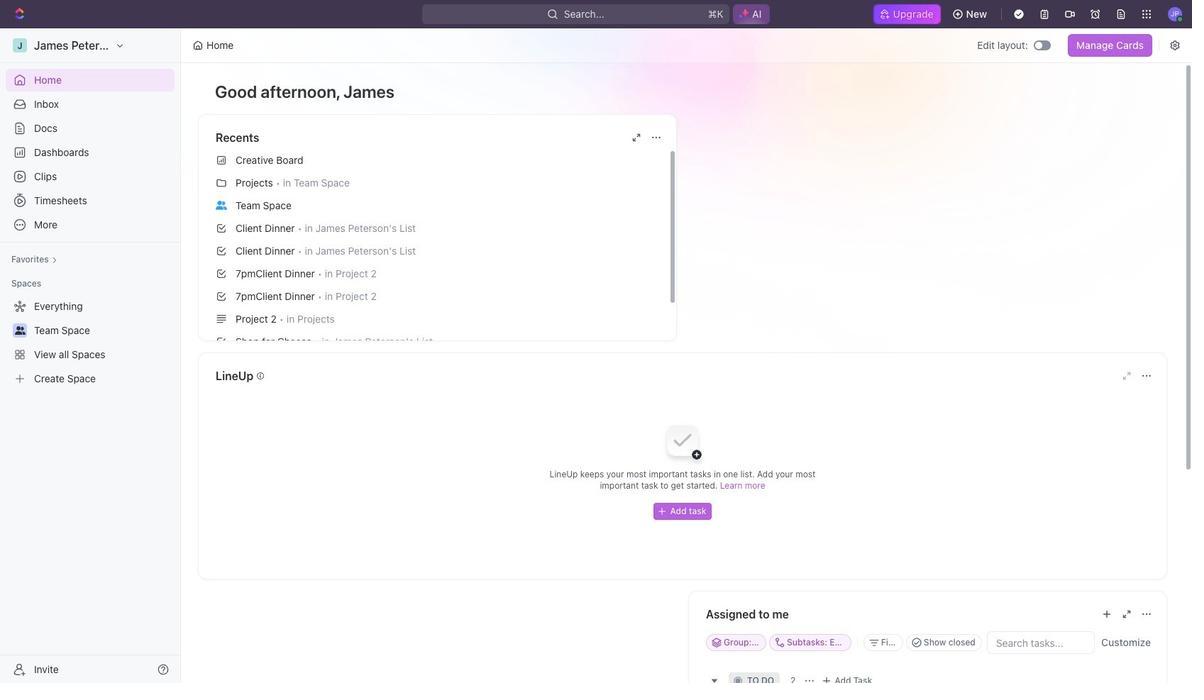 Task type: vqa. For each thing, say whether or not it's contained in the screenshot.
tree
yes



Task type: locate. For each thing, give the bounding box(es) containing it.
james peterson's workspace, , element
[[13, 38, 27, 53]]

user group image
[[15, 327, 25, 335]]

tree
[[6, 295, 175, 391]]

sidebar navigation
[[0, 28, 184, 684]]



Task type: describe. For each thing, give the bounding box(es) containing it.
tree inside sidebar navigation
[[6, 295, 175, 391]]

Search tasks... text field
[[988, 633, 1095, 654]]

user group image
[[216, 201, 227, 210]]



